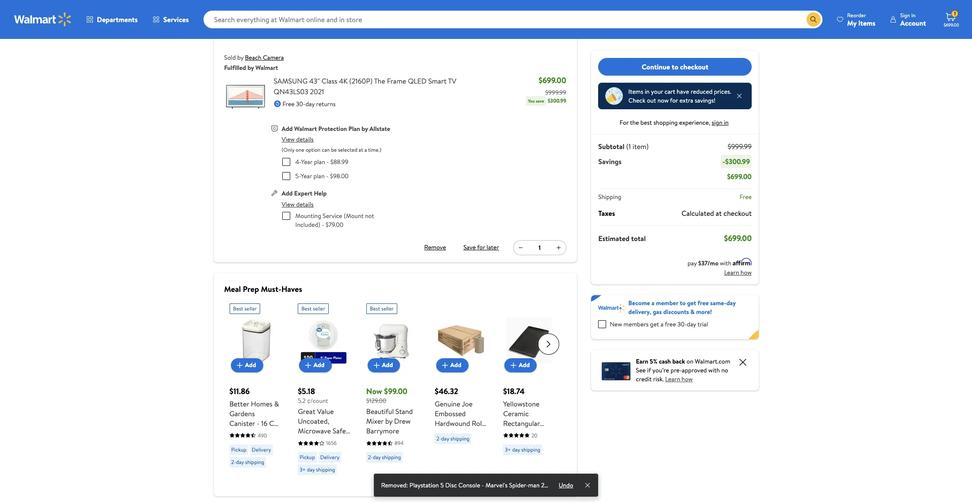 Task type: vqa. For each thing, say whether or not it's contained in the screenshot.
Calculated
yes



Task type: describe. For each thing, give the bounding box(es) containing it.
add walmart protection plan by allstate
[[282, 124, 390, 133]]

sign in link
[[712, 118, 731, 127]]

carton
[[435, 477, 456, 487]]

2- inside $11.86 group
[[231, 458, 236, 466]]

1 for 1 $699.00
[[954, 10, 956, 17]]

$699.00 down -$300.99 on the top right of the page
[[727, 172, 752, 181]]

1 vertical spatial walmart
[[294, 124, 317, 133]]

now
[[366, 386, 382, 397]]

(only
[[282, 146, 295, 154]]

best seller for $5.18
[[302, 305, 325, 312]]

departments
[[97, 15, 138, 24]]

man
[[528, 481, 540, 490]]

genuine
[[435, 399, 461, 409]]

$18.74 group
[[503, 300, 556, 459]]

back
[[672, 357, 685, 366]]

0 horizontal spatial 30-
[[296, 99, 306, 108]]

$11.86
[[230, 386, 250, 397]]

walmart inside sold by beach camera fulfilled by walmart
[[255, 63, 278, 72]]

beach
[[245, 53, 262, 62]]

platter,
[[503, 428, 526, 438]]

day inside the now $99.00 group
[[373, 454, 381, 461]]

roll
[[472, 419, 484, 428]]

search icon image
[[810, 16, 817, 23]]

free shipping, arrives wed, nov 22 28204 element
[[214, 0, 577, 27]]

details for view details
[[296, 200, 314, 209]]

items in your cart have reduced prices. check out now for extra savings!
[[628, 87, 731, 105]]

services button
[[145, 9, 196, 30]]

5-
[[295, 172, 301, 181]]

2- inside the now $99.00 group
[[368, 454, 373, 461]]

add to cart image for $46.32
[[440, 360, 451, 371]]

16
[[261, 419, 267, 428]]

rip
[[527, 428, 537, 438]]

2021
[[310, 87, 324, 96]]

tite
[[243, 428, 255, 438]]

hardwound
[[435, 419, 470, 428]]

rectangular
[[503, 419, 540, 428]]

checkout for continue to checkout
[[680, 62, 708, 72]]

removed: playstation 5 disc console - marvel's spider-man 2...
[[381, 481, 548, 490]]

1 horizontal spatial how
[[741, 268, 752, 277]]

day left trial
[[687, 320, 696, 329]]

sign in account
[[901, 11, 926, 28]]

must-
[[261, 284, 281, 295]]

4-year plan - $88.99
[[295, 158, 349, 166]]

removed:
[[381, 481, 408, 490]]

add button inside $18.74 group
[[505, 358, 537, 372]]

samsung
[[274, 76, 308, 86]]

add up "(only"
[[282, 124, 293, 133]]

pickup for $5.18
[[300, 454, 315, 461]]

seller for $5.18
[[313, 305, 325, 312]]

add inside the now $99.00 group
[[382, 361, 393, 370]]

¢/count
[[307, 396, 328, 405]]

the
[[630, 118, 639, 127]]

plan for $98.00
[[314, 172, 325, 181]]

on
[[687, 357, 693, 366]]

New members get a free 30-day trial checkbox
[[598, 320, 606, 328]]

view details button for walmart
[[282, 135, 314, 144]]

1 vertical spatial $300.99
[[725, 157, 750, 166]]

mounting
[[295, 211, 321, 220]]

walmart plus image
[[598, 304, 625, 313]]

natural
[[461, 438, 484, 448]]

by right sold
[[237, 53, 244, 62]]

best for now
[[370, 305, 380, 312]]

for inside items in your cart have reduced prices. check out now for extra savings!
[[670, 96, 678, 105]]

sold
[[224, 53, 236, 62]]

beautiful
[[366, 407, 394, 417]]

30- inside banner
[[678, 320, 687, 329]]

day inside $11.86 group
[[236, 458, 244, 466]]

checkout for calculated at checkout
[[724, 208, 752, 218]]

total
[[631, 233, 646, 243]]

calculated
[[682, 208, 714, 218]]

calculated at checkout
[[682, 208, 752, 218]]

$98.00
[[330, 172, 349, 181]]

for inside $46.32 genuine joe embossed hardwound roll towels - 7.88" x 350 ft - natural - absorbent, embossed - for restroom - 12 / carton
[[472, 457, 482, 467]]

$699.00 inside $699.00 $999.99 you save $300.99
[[539, 75, 566, 86]]

1 horizontal spatial in
[[724, 118, 729, 127]]

delivery,
[[628, 308, 651, 316]]

credit
[[636, 375, 652, 384]]

samsung 43" class 4k (2160p) the frame qled smart tv qn43ls03 2021 link
[[274, 75, 459, 97]]

(2160p)
[[349, 76, 373, 86]]

smart
[[428, 76, 447, 86]]

1 for 1
[[539, 243, 541, 252]]

check
[[628, 96, 646, 105]]

restroom
[[435, 467, 465, 477]]

spider-
[[509, 481, 528, 490]]

$11.86 group
[[230, 300, 282, 471]]

1 horizontal spatial $999.99
[[728, 142, 752, 151]]

savings!
[[695, 96, 716, 105]]

best for $5.18
[[302, 305, 312, 312]]

pickup for $11.86
[[231, 446, 247, 453]]

save
[[536, 98, 544, 104]]

best
[[641, 118, 652, 127]]

remove
[[424, 243, 446, 252]]

yellowstone
[[503, 399, 540, 409]]

no
[[721, 366, 728, 375]]

490
[[258, 432, 267, 439]]

4k
[[339, 76, 348, 86]]

add expert help
[[282, 189, 327, 198]]

0 horizontal spatial learn how
[[665, 375, 693, 384]]

5-year plan - $98.00
[[295, 172, 349, 181]]

2-day shipping inside '$46.32' group
[[437, 435, 470, 442]]

& inside become a member to get free same-day delivery, gas discounts & more!
[[691, 308, 695, 316]]

28204 button
[[260, 12, 280, 21]]

3+ day shipping inside $18.74 group
[[505, 446, 541, 453]]

sold by beach camera fulfilled by walmart
[[224, 53, 284, 72]]

decrease quantity samsung 43" class 4k (2160p) the frame qled smart tv qn43ls03 2021, current quantity 1 image
[[517, 244, 524, 251]]

to inside button
[[672, 62, 678, 72]]

day inside '$46.32' group
[[441, 435, 449, 442]]

uncoated,
[[298, 417, 329, 426]]

$300.99 inside $699.00 $999.99 you save $300.99
[[548, 97, 566, 104]]

my
[[848, 18, 857, 28]]

reduced price image
[[605, 87, 623, 105]]

best for $11.86
[[233, 305, 243, 312]]

$46.32 genuine joe embossed hardwound roll towels - 7.88" x 350 ft - natural - absorbent, embossed - for restroom - 12 / carton
[[435, 386, 484, 487]]

for inside button
[[477, 243, 485, 252]]

seller for now $99.00
[[381, 305, 394, 312]]

$46.32
[[435, 386, 458, 397]]

undo button
[[555, 474, 577, 497]]

add up view details
[[282, 189, 293, 198]]

earn 5% cash back on walmart.com
[[636, 357, 730, 366]]

2- inside '$46.32' group
[[437, 435, 441, 442]]

mixer
[[366, 417, 384, 426]]

increase quantity samsung 43" class 4k (2160p) the frame qled smart tv qn43ls03 2021, current quantity 1 image
[[555, 244, 563, 251]]

view for view details
[[282, 200, 295, 209]]

day inside $18.74 group
[[512, 446, 520, 453]]

item)
[[633, 142, 649, 151]]

samsung 43" class 4k (2160p) the frame qled smart tv qn43ls03 2021
[[274, 76, 457, 96]]

approved
[[682, 366, 707, 375]]

better
[[230, 399, 249, 409]]

add button inside '$46.32' group
[[436, 358, 469, 372]]

marvel's
[[486, 481, 508, 490]]

by right plan
[[362, 124, 368, 133]]

clear search field text image
[[796, 16, 803, 23]]

in inside items in your cart have reduced prices. check out now for extra savings!
[[645, 87, 650, 96]]

now $99.00 group
[[366, 300, 419, 467]]

view details (only one option can be selected at a time.)
[[282, 135, 382, 154]]

350
[[435, 438, 447, 448]]

gardens
[[230, 409, 255, 419]]

best seller for now $99.00
[[370, 305, 394, 312]]

fulfilled
[[224, 63, 246, 72]]

members
[[624, 320, 649, 329]]

walmart image
[[14, 12, 72, 27]]

add button for $5.18
[[299, 358, 332, 372]]

remove button
[[421, 241, 449, 255]]

cart
[[665, 87, 675, 96]]

samsung 43" class 4k (2160p) the frame qled smart tv qn43ls03 2021, with add-on services, 1 in cart image
[[224, 75, 267, 118]]

protection
[[318, 124, 347, 133]]

2 embossed from the top
[[435, 457, 466, 467]]

items inside reorder my items
[[859, 18, 876, 28]]

1 vertical spatial get
[[650, 320, 659, 329]]

meal prep must-haves
[[224, 284, 302, 295]]

food
[[230, 438, 245, 448]]

see
[[636, 366, 646, 375]]

$5.18
[[298, 386, 315, 397]]

add inside $18.74 group
[[519, 361, 530, 370]]

now
[[658, 96, 669, 105]]

discounts
[[663, 308, 689, 316]]

28204
[[260, 12, 280, 21]]

add button for $11.86
[[231, 358, 263, 372]]

add inside $11.86 group
[[245, 361, 256, 370]]

subtotal
[[598, 142, 624, 151]]

add to cart image for $5.18
[[303, 360, 314, 371]]

shipping inside $18.74 group
[[522, 446, 541, 453]]

meal
[[224, 284, 241, 295]]



Task type: locate. For each thing, give the bounding box(es) containing it.
add up the $5.18
[[314, 361, 325, 370]]

how down 'on'
[[682, 375, 693, 384]]

1 horizontal spatial $300.99
[[725, 157, 750, 166]]

add to cart image up $18.74
[[508, 360, 519, 371]]

0 horizontal spatial learn
[[665, 375, 680, 384]]

not
[[365, 211, 374, 220]]

plan
[[314, 158, 325, 166], [314, 172, 325, 181]]

plan down 4-year plan - $88.99
[[314, 172, 325, 181]]

reduced
[[691, 87, 713, 96]]

details inside "view details (only one option can be selected at a time.)"
[[296, 135, 314, 144]]

to inside become a member to get free same-day delivery, gas discounts & more!
[[680, 299, 686, 308]]

delivery inside $11.86 group
[[252, 446, 271, 453]]

for left the
[[620, 118, 629, 127]]

items right my
[[859, 18, 876, 28]]

1 details from the top
[[296, 135, 314, 144]]

3+ day shipping down count
[[300, 466, 335, 474]]

gas
[[653, 308, 662, 316]]

3 best seller from the left
[[370, 305, 394, 312]]

1 vertical spatial checkout
[[724, 208, 752, 218]]

best seller inside the now $99.00 group
[[370, 305, 394, 312]]

by down beach
[[248, 63, 254, 72]]

view details button for expert
[[282, 200, 314, 209]]

can
[[322, 146, 330, 154]]

1 horizontal spatial seller
[[313, 305, 325, 312]]

3+ day shipping down 20
[[505, 446, 541, 453]]

items inside items in your cart have reduced prices. check out now for extra savings!
[[628, 87, 643, 96]]

shipping down 20
[[522, 446, 541, 453]]

2 add to cart image from the left
[[303, 360, 314, 371]]

add to cart image up $11.86
[[235, 360, 245, 371]]

by inside now $99.00 $129.00 beautiful stand mixer by drew barrymore
[[385, 417, 393, 426]]

year for 4-
[[301, 158, 313, 166]]

cash
[[659, 357, 671, 366]]

2 horizontal spatial add to cart image
[[371, 360, 382, 371]]

$11.86 better homes & gardens canister - 16 cup flip-tite square food storage container
[[230, 386, 282, 457]]

a inside "view details (only one option can be selected at a time.)"
[[365, 146, 367, 154]]

day down 'container'
[[236, 458, 244, 466]]

3+ day shipping inside $5.18 group
[[300, 466, 335, 474]]

at inside "view details (only one option can be selected at a time.)"
[[359, 146, 363, 154]]

1 vertical spatial &
[[274, 399, 279, 409]]

paper
[[333, 436, 350, 446]]

1 horizontal spatial 3+ day shipping
[[505, 446, 541, 453]]

prep
[[243, 284, 259, 295]]

checkout up the reduced
[[680, 62, 708, 72]]

0 horizontal spatial $300.99
[[548, 97, 566, 104]]

best inside $5.18 group
[[302, 305, 312, 312]]

day inside become a member to get free same-day delivery, gas discounts & more!
[[726, 299, 736, 308]]

square
[[256, 428, 277, 438]]

0 vertical spatial plan
[[314, 158, 325, 166]]

add to cart image for $18.74
[[508, 360, 519, 371]]

30- down discounts on the right bottom
[[678, 320, 687, 329]]

embossed down ft
[[435, 457, 466, 467]]

$699.00 right account
[[944, 22, 960, 28]]

1 horizontal spatial for
[[670, 96, 678, 105]]

1 vertical spatial plan
[[314, 172, 325, 181]]

4-Year plan - $88.99 checkbox
[[282, 158, 290, 166]]

shipping
[[598, 193, 621, 201]]

with inside see if you're pre-approved with no credit risk.
[[708, 366, 720, 375]]

details for view details (only one option can be selected at a time.)
[[296, 135, 314, 144]]

learn right risk.
[[665, 375, 680, 384]]

5-Year plan - $98.00 checkbox
[[282, 172, 290, 180]]

2-day shipping inside $11.86 group
[[231, 458, 264, 466]]

seller inside the now $99.00 group
[[381, 305, 394, 312]]

mounting service (mount not included) - $79.00
[[295, 211, 374, 229]]

learn how down back
[[665, 375, 693, 384]]

2 best seller from the left
[[302, 305, 325, 312]]

0 vertical spatial in
[[645, 87, 650, 96]]

0 vertical spatial view
[[282, 135, 295, 144]]

0 vertical spatial for
[[670, 96, 678, 105]]

day down hardwound
[[441, 435, 449, 442]]

service
[[323, 211, 342, 220]]

3+ down platter,
[[505, 446, 511, 453]]

0 horizontal spatial free
[[665, 320, 676, 329]]

add button up now
[[368, 358, 400, 372]]

3+ down 100
[[300, 466, 306, 474]]

1656
[[326, 440, 337, 447]]

free for free 30-day returns
[[283, 99, 295, 108]]

pickup inside $5.18 group
[[300, 454, 315, 461]]

0 vertical spatial at
[[359, 146, 363, 154]]

2 horizontal spatial a
[[661, 320, 664, 329]]

if
[[647, 366, 651, 375]]

0 horizontal spatial at
[[359, 146, 363, 154]]

best seller inside $5.18 group
[[302, 305, 325, 312]]

Search search field
[[203, 11, 823, 28]]

get
[[687, 299, 696, 308], [650, 320, 659, 329]]

1 embossed from the top
[[435, 409, 466, 419]]

3+ inside $5.18 group
[[300, 466, 306, 474]]

pickup down flip-
[[231, 446, 247, 453]]

2- left ft
[[437, 435, 441, 442]]

(1
[[626, 142, 631, 151]]

a right the become
[[652, 299, 655, 308]]

1 $699.00
[[944, 10, 960, 28]]

0 vertical spatial 3+
[[505, 446, 511, 453]]

banner containing become a member to get free same-day delivery, gas discounts & more!
[[591, 295, 759, 340]]

year down option
[[301, 158, 313, 166]]

with
[[720, 259, 731, 268], [708, 366, 720, 375]]

with left no on the bottom of the page
[[708, 366, 720, 375]]

$999.99 inside $699.00 $999.99 you save $300.99
[[546, 88, 566, 97]]

for right now on the top
[[670, 96, 678, 105]]

banner
[[591, 295, 759, 340]]

value
[[317, 407, 334, 417]]

12
[[471, 467, 477, 477]]

1 vertical spatial with
[[708, 366, 720, 375]]

1
[[954, 10, 956, 17], [539, 243, 541, 252]]

in right sign on the right of page
[[724, 118, 729, 127]]

day down barrymore
[[373, 454, 381, 461]]

best seller inside $11.86 group
[[233, 305, 257, 312]]

best inside $11.86 group
[[233, 305, 243, 312]]

0 horizontal spatial get
[[650, 320, 659, 329]]

-
[[723, 157, 725, 166], [327, 158, 329, 166], [326, 172, 329, 181], [322, 220, 324, 229], [257, 419, 260, 428], [457, 428, 460, 438], [457, 438, 459, 448], [435, 448, 438, 457], [468, 457, 470, 467], [467, 467, 469, 477], [482, 481, 484, 490]]

1 vertical spatial $999.99
[[728, 142, 752, 151]]

0 vertical spatial free
[[283, 99, 295, 108]]

services
[[163, 15, 189, 24]]

you
[[528, 98, 535, 104]]

walmart up one
[[294, 124, 317, 133]]

1 vertical spatial at
[[716, 208, 722, 218]]

dismiss capital one banner image
[[738, 357, 748, 368]]

best inside the now $99.00 group
[[370, 305, 380, 312]]

0 horizontal spatial 1
[[539, 243, 541, 252]]

savings
[[598, 157, 622, 166]]

add inside '$46.32' group
[[451, 361, 462, 370]]

how down affirm image
[[741, 268, 752, 277]]

1 vertical spatial for
[[477, 243, 485, 252]]

pickup
[[231, 446, 247, 453], [300, 454, 315, 461]]

$18.74
[[503, 386, 525, 397]]

later
[[487, 243, 499, 252]]

1 vertical spatial to
[[680, 299, 686, 308]]

reorder my items
[[848, 11, 876, 28]]

1 right in
[[954, 10, 956, 17]]

0 vertical spatial details
[[296, 135, 314, 144]]

2 add to cart image from the left
[[508, 360, 519, 371]]

add to cart image inside $5.18 group
[[303, 360, 314, 371]]

1 horizontal spatial for
[[620, 118, 629, 127]]

qled
[[408, 76, 427, 86]]

0 vertical spatial to
[[672, 62, 678, 72]]

2 horizontal spatial best
[[370, 305, 380, 312]]

1 vertical spatial view
[[282, 200, 295, 209]]

delivery for $5.18
[[320, 454, 340, 461]]

best
[[233, 305, 243, 312], [302, 305, 312, 312], [370, 305, 380, 312]]

1 horizontal spatial learn how
[[724, 268, 752, 277]]

with left affirm image
[[720, 259, 731, 268]]

add up $11.86
[[245, 361, 256, 370]]

2-day shipping up absorbent,
[[437, 435, 470, 442]]

add to cart image for now
[[371, 360, 382, 371]]

free down qn43ls03
[[283, 99, 295, 108]]

new members get a free 30-day trial
[[610, 320, 708, 329]]

learn how down affirm image
[[724, 268, 752, 277]]

2-day shipping inside the now $99.00 group
[[368, 454, 401, 461]]

& right homes
[[274, 399, 279, 409]]

0 horizontal spatial for
[[472, 457, 482, 467]]

day down platter,
[[512, 446, 520, 453]]

add inside $5.18 group
[[314, 361, 325, 370]]

add button for now
[[368, 358, 400, 372]]

free up calculated at checkout
[[740, 193, 752, 201]]

0 horizontal spatial for
[[477, 243, 485, 252]]

add button inside $5.18 group
[[299, 358, 332, 372]]

for right save
[[477, 243, 485, 252]]

$699.00 up affirm image
[[724, 233, 752, 244]]

canister
[[230, 419, 255, 428]]

100
[[298, 455, 309, 465]]

homes
[[251, 399, 273, 409]]

day down 100
[[307, 466, 315, 474]]

1 vertical spatial delivery
[[320, 454, 340, 461]]

$699.00 up save
[[539, 75, 566, 86]]

add to cart image inside $11.86 group
[[235, 360, 245, 371]]

1 seller from the left
[[245, 305, 257, 312]]

shipping up absorbent,
[[451, 435, 470, 442]]

delivery down 1656
[[320, 454, 340, 461]]

qn43ls03
[[274, 87, 308, 96]]

1 vertical spatial learn
[[665, 375, 680, 384]]

1 vertical spatial a
[[652, 299, 655, 308]]

$300.99 down sign in link
[[725, 157, 750, 166]]

view details button down expert on the top
[[282, 200, 314, 209]]

1 add to cart image from the left
[[440, 360, 451, 371]]

to right 'continue' on the right of the page
[[672, 62, 678, 72]]

2 view from the top
[[282, 200, 295, 209]]

1 vertical spatial how
[[682, 375, 693, 384]]

0 vertical spatial embossed
[[435, 409, 466, 419]]

1 vertical spatial items
[[628, 87, 643, 96]]

learn down affirm image
[[724, 268, 739, 277]]

shipping down 'container'
[[245, 458, 264, 466]]

close image
[[584, 482, 591, 489]]

shipping
[[451, 435, 470, 442], [522, 446, 541, 453], [382, 454, 401, 461], [245, 458, 264, 466], [316, 466, 335, 474]]

year for 5-
[[301, 172, 312, 181]]

save
[[464, 243, 476, 252]]

Mounting Service (Mount not Included) - $79.00 checkbox
[[282, 212, 290, 220]]

a left time.)
[[365, 146, 367, 154]]

1 horizontal spatial 1
[[954, 10, 956, 17]]

at right selected
[[359, 146, 363, 154]]

shipping inside '$46.32' group
[[451, 435, 470, 442]]

$300.99
[[548, 97, 566, 104], [725, 157, 750, 166]]

1 best seller from the left
[[233, 305, 257, 312]]

close nudge image
[[736, 93, 743, 100]]

drew
[[394, 417, 411, 426]]

1 horizontal spatial 30-
[[678, 320, 687, 329]]

0 vertical spatial a
[[365, 146, 367, 154]]

0 vertical spatial $300.99
[[548, 97, 566, 104]]

9",
[[320, 446, 327, 455]]

1 vertical spatial 30-
[[678, 320, 687, 329]]

0 horizontal spatial best seller
[[233, 305, 257, 312]]

by left drew
[[385, 417, 393, 426]]

disc
[[446, 481, 457, 490]]

add up $99.00
[[382, 361, 393, 370]]

& left more!
[[691, 308, 695, 316]]

1 right decrease quantity samsung 43" class 4k (2160p) the frame qled smart tv qn43ls03 2021, current quantity 1 image
[[539, 243, 541, 252]]

seller inside $5.18 group
[[313, 305, 325, 312]]

1 horizontal spatial to
[[680, 299, 686, 308]]

2-day shipping down 'container'
[[231, 458, 264, 466]]

tv
[[448, 76, 457, 86]]

walmart down beach camera link
[[255, 63, 278, 72]]

1 horizontal spatial items
[[859, 18, 876, 28]]

get right member on the bottom of page
[[687, 299, 696, 308]]

1 vertical spatial 3+
[[300, 466, 306, 474]]

view inside "view details (only one option can be selected at a time.)"
[[282, 135, 295, 144]]

day right more!
[[726, 299, 736, 308]]

next slide for horizontalscrollerrecommendations list image
[[538, 334, 559, 355]]

1 vertical spatial pickup
[[300, 454, 315, 461]]

view up "(only"
[[282, 135, 295, 144]]

3 best from the left
[[370, 305, 380, 312]]

0 vertical spatial pickup
[[231, 446, 247, 453]]

details down add expert help
[[296, 200, 314, 209]]

4-
[[295, 158, 301, 166]]

delivery for $11.86
[[252, 446, 271, 453]]

30- down qn43ls03
[[296, 99, 306, 108]]

2 view details button from the top
[[282, 200, 314, 209]]

3+
[[505, 446, 511, 453], [300, 466, 306, 474]]

count
[[311, 455, 330, 465]]

free down discounts on the right bottom
[[665, 320, 676, 329]]

at
[[359, 146, 363, 154], [716, 208, 722, 218]]

white,
[[329, 446, 349, 455]]

camera
[[263, 53, 284, 62]]

checkout right calculated
[[724, 208, 752, 218]]

0 vertical spatial checkout
[[680, 62, 708, 72]]

5 add button from the left
[[505, 358, 537, 372]]

view details button up one
[[282, 135, 314, 144]]

get down gas
[[650, 320, 659, 329]]

add button up the $46.32
[[436, 358, 469, 372]]

by
[[237, 53, 244, 62], [248, 63, 254, 72], [362, 124, 368, 133], [385, 417, 393, 426]]

free for free
[[740, 193, 752, 201]]

shipping inside $11.86 group
[[245, 458, 264, 466]]

2 horizontal spatial 2-day shipping
[[437, 435, 470, 442]]

add to cart image
[[235, 360, 245, 371], [303, 360, 314, 371], [371, 360, 382, 371]]

1 add button from the left
[[231, 358, 263, 372]]

add to cart image for $11.86
[[235, 360, 245, 371]]

2 best from the left
[[302, 305, 312, 312]]

0 vertical spatial delivery
[[252, 446, 271, 453]]

1 horizontal spatial at
[[716, 208, 722, 218]]

for down "natural"
[[472, 457, 482, 467]]

2- down barrymore
[[368, 454, 373, 461]]

2 horizontal spatial seller
[[381, 305, 394, 312]]

0 vertical spatial year
[[301, 158, 313, 166]]

seller inside $11.86 group
[[245, 305, 257, 312]]

microwave
[[298, 426, 331, 436]]

- inside mounting service (mount not included) - $79.00
[[322, 220, 324, 229]]

1 vertical spatial 3+ day shipping
[[300, 466, 335, 474]]

$46.32 group
[[435, 300, 487, 487]]

prices.
[[714, 87, 731, 96]]

- inside $11.86 better homes & gardens canister - 16 cup flip-tite square food storage container
[[257, 419, 260, 428]]

1 horizontal spatial a
[[652, 299, 655, 308]]

shipping inside $5.18 group
[[316, 466, 335, 474]]

details up one
[[296, 135, 314, 144]]

0 vertical spatial learn
[[724, 268, 739, 277]]

0 horizontal spatial &
[[274, 399, 279, 409]]

add to cart image inside '$46.32' group
[[440, 360, 451, 371]]

capital one credit card image
[[602, 361, 631, 380]]

0 horizontal spatial add to cart image
[[235, 360, 245, 371]]

3+ inside $18.74 group
[[505, 446, 511, 453]]

0 vertical spatial how
[[741, 268, 752, 277]]

0 horizontal spatial pickup
[[231, 446, 247, 453]]

1 view details button from the top
[[282, 135, 314, 144]]

1 horizontal spatial learn
[[724, 268, 739, 277]]

plan for $88.99
[[314, 158, 325, 166]]

0 vertical spatial &
[[691, 308, 695, 316]]

ft
[[449, 438, 455, 448]]

shipping down 894
[[382, 454, 401, 461]]

disposable
[[298, 436, 331, 446]]

affirm image
[[733, 258, 752, 266]]

shipping down count
[[316, 466, 335, 474]]

pickup inside $11.86 group
[[231, 446, 247, 453]]

1 inside the 1 $699.00
[[954, 10, 956, 17]]

year down 4-
[[301, 172, 312, 181]]

1 vertical spatial for
[[472, 457, 482, 467]]

shopping
[[654, 118, 678, 127]]

become
[[628, 299, 650, 308]]

Walmart Site-Wide search field
[[203, 11, 823, 28]]

& inside $11.86 better homes & gardens canister - 16 cup flip-tite square food storage container
[[274, 399, 279, 409]]

$5.18 group
[[298, 300, 350, 479]]

add to cart image
[[440, 360, 451, 371], [508, 360, 519, 371]]

add to cart image up the $46.32
[[440, 360, 451, 371]]

add button
[[231, 358, 263, 372], [299, 358, 332, 372], [368, 358, 400, 372], [436, 358, 469, 372], [505, 358, 537, 372]]

shipping inside the now $99.00 group
[[382, 454, 401, 461]]

2 add button from the left
[[299, 358, 332, 372]]

1 vertical spatial learn how
[[665, 375, 693, 384]]

1 vertical spatial 1
[[539, 243, 541, 252]]

barrymore
[[366, 426, 399, 436]]

for
[[620, 118, 629, 127], [472, 457, 482, 467]]

embossed
[[435, 409, 466, 419], [435, 457, 466, 467]]

a down gas
[[661, 320, 664, 329]]

learn how
[[724, 268, 752, 277], [665, 375, 693, 384]]

1 vertical spatial embossed
[[435, 457, 466, 467]]

add to cart image up now
[[371, 360, 382, 371]]

checkout inside button
[[680, 62, 708, 72]]

3 seller from the left
[[381, 305, 394, 312]]

in left your at the top right of page
[[645, 87, 650, 96]]

0 vertical spatial get
[[687, 299, 696, 308]]

0 vertical spatial for
[[620, 118, 629, 127]]

1 horizontal spatial free
[[698, 299, 709, 308]]

add to cart image inside $18.74 group
[[508, 360, 519, 371]]

day down 2021
[[306, 99, 315, 108]]

get inside become a member to get free same-day delivery, gas discounts & more!
[[687, 299, 696, 308]]

2 seller from the left
[[313, 305, 325, 312]]

free left 'same-'
[[698, 299, 709, 308]]

add to cart image inside the now $99.00 group
[[371, 360, 382, 371]]

safe,
[[333, 426, 348, 436]]

0 horizontal spatial items
[[628, 87, 643, 96]]

option
[[306, 146, 321, 154]]

a inside become a member to get free same-day delivery, gas discounts & more!
[[652, 299, 655, 308]]

add up $18.74
[[519, 361, 530, 370]]

$300.99 right save
[[548, 97, 566, 104]]

add to cart image up the $5.18
[[303, 360, 314, 371]]

delivery inside $5.18 group
[[320, 454, 340, 461]]

0 horizontal spatial best
[[233, 305, 243, 312]]

4 add button from the left
[[436, 358, 469, 372]]

$99.00
[[384, 386, 408, 397]]

for
[[670, 96, 678, 105], [477, 243, 485, 252]]

0 vertical spatial with
[[720, 259, 731, 268]]

1 horizontal spatial add to cart image
[[508, 360, 519, 371]]

$129.00
[[366, 396, 386, 405]]

1 add to cart image from the left
[[235, 360, 245, 371]]

2- down 'container'
[[231, 458, 236, 466]]

delivery down 490
[[252, 446, 271, 453]]

to right member on the bottom of page
[[680, 299, 686, 308]]

add button inside $11.86 group
[[231, 358, 263, 372]]

add button inside the now $99.00 group
[[368, 358, 400, 372]]

delivery
[[252, 446, 271, 453], [320, 454, 340, 461]]

add button up $18.74
[[505, 358, 537, 372]]

3 add to cart image from the left
[[371, 360, 382, 371]]

0 vertical spatial $999.99
[[546, 88, 566, 97]]

view for view details (only one option can be selected at a time.)
[[282, 135, 295, 144]]

0 vertical spatial items
[[859, 18, 876, 28]]

sign
[[712, 118, 722, 127]]

haves
[[281, 284, 302, 295]]

1 vertical spatial year
[[301, 172, 312, 181]]

plan down can on the left
[[314, 158, 325, 166]]

1 horizontal spatial get
[[687, 299, 696, 308]]

0 vertical spatial free
[[698, 299, 709, 308]]

0 vertical spatial 3+ day shipping
[[505, 446, 541, 453]]

beach camera link
[[245, 53, 284, 62]]

free inside become a member to get free same-day delivery, gas discounts & more!
[[698, 299, 709, 308]]

1 horizontal spatial add to cart image
[[303, 360, 314, 371]]

1 horizontal spatial best
[[302, 305, 312, 312]]

2-day shipping down 894
[[368, 454, 401, 461]]

view
[[282, 135, 295, 144], [282, 200, 295, 209]]

3 add button from the left
[[368, 358, 400, 372]]

add button up $11.86
[[231, 358, 263, 372]]

0 vertical spatial view details button
[[282, 135, 314, 144]]

1 view from the top
[[282, 135, 295, 144]]

account
[[901, 18, 926, 28]]

continue to checkout button
[[598, 58, 752, 76]]

day inside $5.18 group
[[307, 466, 315, 474]]

0 horizontal spatial 3+
[[300, 466, 306, 474]]

2 horizontal spatial best seller
[[370, 305, 394, 312]]

2 details from the top
[[296, 200, 314, 209]]

at right calculated
[[716, 208, 722, 218]]

894
[[395, 440, 404, 447]]

collection
[[503, 438, 535, 448]]

2 horizontal spatial 2-
[[437, 435, 441, 442]]

embossed up towels
[[435, 409, 466, 419]]

1 vertical spatial free
[[665, 320, 676, 329]]

0 vertical spatial walmart
[[255, 63, 278, 72]]

0 horizontal spatial checkout
[[680, 62, 708, 72]]

expert
[[294, 189, 313, 198]]

ceramic
[[503, 409, 529, 419]]

1 best from the left
[[233, 305, 243, 312]]

add up the $46.32
[[451, 361, 462, 370]]



